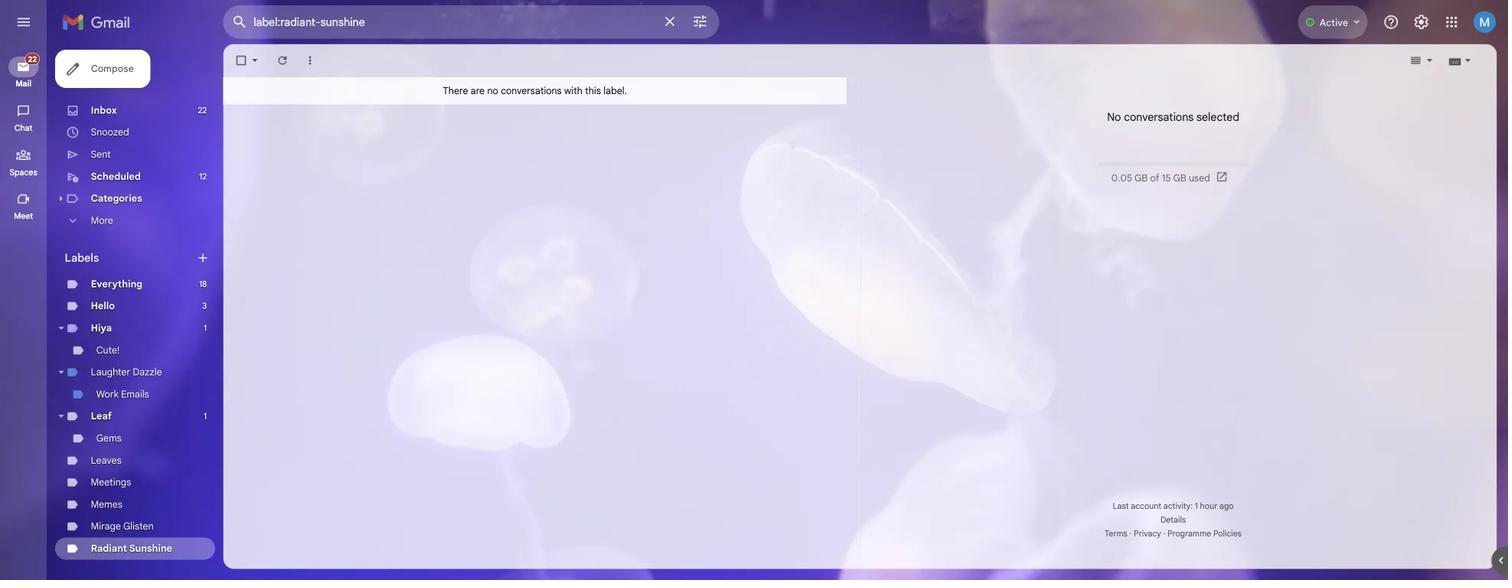 Task type: describe. For each thing, give the bounding box(es) containing it.
gb for 0.05
[[1261, 191, 1276, 204]]

are
[[523, 94, 539, 107]]

Search in emails search field
[[248, 6, 799, 43]]

advanced search options image
[[763, 8, 793, 39]]

snoozed
[[101, 141, 144, 154]]

laughter dazzle link
[[101, 407, 180, 420]]

label.
[[671, 94, 697, 107]]

mail navigation
[[0, 49, 54, 580]]

1 horizontal spatial conversations
[[1249, 122, 1327, 138]]

1 for hiya
[[226, 359, 230, 370]]

work emails
[[107, 432, 166, 445]]

work emails link
[[107, 432, 166, 445]]

categories link
[[101, 214, 158, 227]]

22 inside 22 link
[[31, 60, 41, 71]]

meet heading
[[0, 234, 52, 246]]

1 for leaf
[[226, 457, 230, 468]]

account
[[1257, 556, 1291, 568]]

leaves link
[[101, 505, 135, 518]]

memes link
[[101, 554, 136, 567]]

sent link
[[101, 165, 123, 178]]

snoozed link
[[101, 141, 144, 154]]

laughter
[[101, 407, 145, 420]]

mail
[[17, 87, 35, 99]]

activity:
[[1293, 556, 1326, 568]]

gems link
[[107, 481, 135, 494]]

compose
[[101, 70, 149, 83]]

leaf link
[[101, 456, 124, 469]]

memes
[[101, 554, 136, 567]]

22 link
[[9, 59, 44, 86]]

Search in emails text field
[[282, 17, 726, 32]]

mail heading
[[0, 87, 52, 100]]

chat heading
[[0, 136, 52, 149]]

last
[[1237, 556, 1254, 568]]

there
[[492, 94, 520, 107]]

18
[[221, 310, 230, 321]]

more button
[[61, 233, 239, 258]]

0.05 gb
[[1235, 191, 1276, 204]]

no conversations selected main content
[[248, 49, 1508, 580]]

no
[[1230, 122, 1246, 138]]

leaf
[[101, 456, 124, 469]]

last account activity: 1 hour ago
[[1237, 556, 1371, 568]]

labels heading
[[72, 279, 218, 294]]

hiya
[[101, 358, 124, 371]]

work
[[107, 432, 132, 445]]

there are no conversations with this label.
[[492, 94, 697, 107]]

spaces heading
[[0, 185, 52, 198]]

0 horizontal spatial conversations
[[557, 94, 624, 107]]



Task type: locate. For each thing, give the bounding box(es) containing it.
1 horizontal spatial gb
[[1304, 191, 1318, 204]]

15 gb used
[[1291, 191, 1345, 204]]

search in emails image
[[253, 11, 280, 38]]

1 horizontal spatial 22
[[220, 117, 230, 128]]

chat
[[16, 136, 36, 148]]

0 horizontal spatial 22
[[31, 60, 41, 71]]

22
[[31, 60, 41, 71], [220, 117, 230, 128]]

with
[[627, 94, 647, 107]]

dazzle
[[148, 407, 180, 420]]

2 gb from the left
[[1304, 191, 1318, 204]]

0 horizontal spatial gb
[[1261, 191, 1276, 204]]

spaces
[[11, 185, 41, 197]]

everything link
[[101, 309, 158, 322]]

selected
[[1330, 122, 1377, 138]]

sent
[[101, 165, 123, 178]]

inbox link
[[101, 116, 130, 129]]

1 vertical spatial conversations
[[1249, 122, 1327, 138]]

no conversations selected
[[1230, 122, 1377, 138]]

0 vertical spatial 1
[[226, 359, 230, 370]]

0 vertical spatial conversations
[[557, 94, 624, 107]]

refresh image
[[306, 60, 322, 75]]

leaves
[[101, 505, 135, 518]]

0 vertical spatial 22
[[31, 60, 41, 71]]

scheduled link
[[101, 190, 157, 203]]

1 inside no conversations selected "main content"
[[1328, 556, 1331, 568]]

cute! link
[[107, 383, 133, 396]]

scheduled
[[101, 190, 157, 203]]

1 gb from the left
[[1261, 191, 1276, 204]]

inbox
[[101, 116, 130, 129]]

gb right 15
[[1304, 191, 1318, 204]]

hello link
[[101, 334, 128, 347]]

labels
[[72, 279, 110, 294]]

categories
[[101, 214, 158, 227]]

1
[[226, 359, 230, 370], [226, 457, 230, 468], [1328, 556, 1331, 568]]

gb
[[1261, 191, 1276, 204], [1304, 191, 1318, 204]]

None checkbox
[[260, 60, 276, 75]]

more
[[101, 239, 126, 252]]

cute!
[[107, 383, 133, 396]]

15
[[1291, 191, 1301, 204]]

this
[[650, 94, 668, 107]]

hour
[[1334, 556, 1353, 568]]

no
[[541, 94, 554, 107]]

meetings link
[[101, 530, 146, 543]]

follow link to manage storage image
[[1351, 190, 1366, 205]]

none checkbox inside no conversations selected "main content"
[[260, 60, 276, 75]]

12
[[222, 190, 230, 202]]

1 vertical spatial 22
[[220, 117, 230, 128]]

22 up mail
[[31, 60, 41, 71]]

meetings
[[101, 530, 146, 543]]

laughter dazzle
[[101, 407, 180, 420]]

compose button
[[61, 55, 167, 98]]

22 up '12'
[[220, 117, 230, 128]]

meet
[[15, 234, 37, 246]]

2 vertical spatial 1
[[1328, 556, 1331, 568]]

ago
[[1355, 556, 1371, 568]]

gb for 15
[[1304, 191, 1318, 204]]

main menu image
[[17, 15, 35, 34]]

gb right the 0.05
[[1261, 191, 1276, 204]]

hiya link
[[101, 358, 124, 371]]

1 vertical spatial 1
[[226, 457, 230, 468]]

gmail image
[[69, 9, 152, 40]]

emails
[[135, 432, 166, 445]]

clear search image
[[729, 8, 760, 39]]

conversations
[[557, 94, 624, 107], [1249, 122, 1327, 138]]

everything
[[101, 309, 158, 322]]

gems
[[107, 481, 135, 494]]

0.05
[[1235, 191, 1258, 204]]

used
[[1321, 191, 1345, 204]]

more image
[[337, 60, 352, 75]]

3
[[225, 334, 230, 346]]

hello
[[101, 334, 128, 347]]



Task type: vqa. For each thing, say whether or not it's contained in the screenshot.
Cute! link
yes



